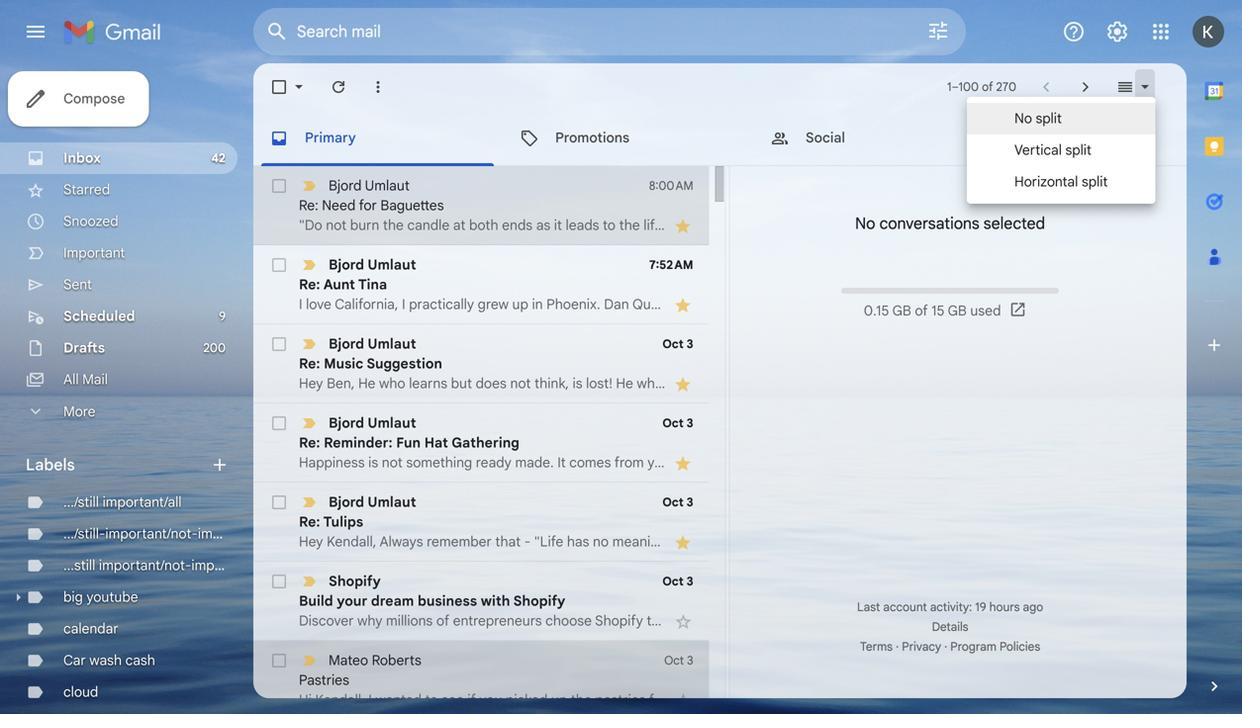 Task type: vqa. For each thing, say whether or not it's contained in the screenshot.
have associated with Noah
no



Task type: locate. For each thing, give the bounding box(es) containing it.
scheduled
[[63, 308, 135, 325]]

car wash cash
[[63, 652, 155, 670]]

3
[[687, 337, 694, 352], [687, 416, 694, 431], [687, 496, 694, 510], [687, 575, 694, 590], [687, 654, 694, 669]]

important mainly because it was sent directly to you. switch down primary
[[299, 176, 319, 196]]

1 ﻿͏ from the left
[[793, 613, 793, 630]]

18 ﻿͏ from the left
[[853, 613, 853, 630]]

of left 270 on the right top of the page
[[982, 80, 993, 95]]

tab list containing primary
[[253, 111, 1187, 166]]

270
[[997, 80, 1017, 95]]

important/not- down .../still-important/not-important
[[99, 557, 191, 575]]

for right need
[[359, 197, 377, 214]]

split up vertical split
[[1036, 110, 1062, 127]]

0 vertical spatial important/not-
[[105, 526, 198, 543]]

0 horizontal spatial gb
[[893, 302, 912, 320]]

pastries
[[595, 692, 646, 709]]

0 vertical spatial shopify
[[329, 573, 381, 591]]

5 row from the top
[[253, 483, 709, 562]]

re: left tulips
[[299, 514, 320, 531]]

1 vertical spatial split
[[1066, 142, 1092, 159]]

re: left the aunt in the top of the page
[[299, 276, 320, 294]]

1 horizontal spatial for
[[649, 692, 667, 709]]

re: music suggestion
[[299, 355, 442, 373]]

· right 'terms'
[[896, 640, 899, 655]]

.../still important/all link
[[63, 494, 182, 511]]

bjord umlaut up reminder:
[[329, 415, 416, 432]]

0 horizontal spatial mateo
[[329, 652, 368, 670]]

bjord umlaut for suggestion
[[329, 336, 416, 353]]

0 horizontal spatial i
[[369, 692, 372, 709]]

why
[[357, 613, 383, 630]]

mateo right best,
[[855, 692, 895, 709]]

5 bjord from the top
[[329, 494, 364, 511]]

2 horizontal spatial of
[[982, 80, 993, 95]]

5 re: from the top
[[299, 514, 320, 531]]

umlaut down fun
[[368, 494, 416, 511]]

2 gb from the left
[[948, 302, 967, 320]]

wedding
[[695, 692, 749, 709]]

settings image
[[1106, 20, 1130, 44]]

3 bjord from the top
[[329, 336, 364, 353]]

0 horizontal spatial the
[[571, 692, 592, 709]]

1 vertical spatial no
[[855, 214, 876, 234]]

re: left need
[[299, 197, 319, 214]]

1 horizontal spatial mateo
[[855, 692, 895, 709]]

re: for re: reminder: fun hat gathering
[[299, 435, 320, 452]]

shopify right choose at bottom
[[595, 613, 643, 630]]

umlaut up re: need for baguettes
[[365, 177, 410, 195]]

terms link
[[860, 640, 893, 655]]

gb right 15
[[948, 302, 967, 320]]

split
[[1036, 110, 1062, 127], [1066, 142, 1092, 159], [1082, 173, 1108, 191]]

cash
[[125, 652, 155, 670]]

1 vertical spatial mateo
[[855, 692, 895, 709]]

bjord for for
[[329, 177, 362, 195]]

if
[[468, 692, 476, 709]]

selected
[[984, 214, 1046, 234]]

all
[[63, 371, 79, 389]]

more button
[[0, 396, 238, 428]]

program
[[951, 640, 997, 655]]

split for no split
[[1036, 110, 1062, 127]]

12 ﻿͏ from the left
[[832, 613, 832, 630]]

terms
[[860, 640, 893, 655]]

aunt
[[323, 276, 355, 294]]

1 re: from the top
[[299, 197, 319, 214]]

3 ﻿͏ from the left
[[800, 613, 800, 630]]

2 vertical spatial important mainly because you often read messages with this label. switch
[[299, 572, 319, 592]]

big youtube link
[[63, 589, 138, 606]]

oct for re: tulips
[[663, 496, 684, 510]]

important/not- for ...still
[[99, 557, 191, 575]]

business.
[[730, 613, 789, 630]]

re: inside bjord umlaut re: aunt tina i also wo
[[299, 276, 320, 294]]

re: inside re: reminder: fun hat gathering link
[[299, 435, 320, 452]]

important mainly because you often read messages with this label. switch up re: music suggestion
[[299, 335, 319, 354]]

umlaut up tina
[[368, 256, 416, 274]]

0 vertical spatial important mainly because it was sent directly to you. switch
[[299, 176, 319, 196]]

umlaut for suggestion
[[368, 336, 416, 353]]

important/not- up ...still important/not-important
[[105, 526, 198, 543]]

important mainly because you often read messages with this label. switch for re: aunt tina
[[299, 255, 319, 275]]

last
[[857, 600, 881, 615]]

oct 3 for re: music suggestion
[[663, 337, 694, 352]]

bjord umlaut up re: need for baguettes
[[329, 177, 410, 195]]

i left also
[[1188, 296, 1192, 313]]

42
[[211, 151, 226, 166]]

big
[[63, 589, 83, 606]]

None checkbox
[[269, 77, 289, 97]]

i left wanted
[[369, 692, 372, 709]]

to left 'build'
[[647, 613, 660, 630]]

2 important mainly because it was sent directly to you. switch from the top
[[299, 414, 319, 434]]

bjord umlaut for fun
[[329, 415, 416, 432]]

4 re: from the top
[[299, 435, 320, 452]]

bjord umlaut up re: music suggestion
[[329, 336, 416, 353]]

1 vertical spatial important mainly because it was sent directly to you. switch
[[299, 414, 319, 434]]

re: for re: tulips
[[299, 514, 320, 531]]

tina
[[358, 276, 387, 294]]

1 vertical spatial to
[[425, 692, 438, 709]]

vertical split
[[1015, 142, 1092, 159]]

tab list
[[1187, 63, 1243, 644], [253, 111, 1187, 166]]

· down details
[[945, 640, 948, 655]]

oct for re: reminder: fun hat gathering
[[663, 416, 684, 431]]

1 vertical spatial important mainly because you often read messages with this label. switch
[[299, 335, 319, 354]]

0 vertical spatial i
[[1188, 296, 1192, 313]]

1 vertical spatial i
[[369, 692, 372, 709]]

1 vertical spatial important/not-
[[99, 557, 191, 575]]

row containing mateo roberts pastries hi kendall, i wanted to see if you picked up the pastries for the wedding tomorrow. best, mateo
[[253, 642, 895, 715]]

umlaut
[[365, 177, 410, 195], [368, 256, 416, 274], [368, 336, 416, 353], [368, 415, 416, 432], [368, 494, 416, 511]]

bjord up the aunt in the top of the page
[[329, 256, 364, 274]]

important mainly because you often read messages with this label. switch for build your dream business with shopify
[[299, 572, 319, 592]]

1 horizontal spatial to
[[647, 613, 660, 630]]

0.15
[[864, 302, 889, 320]]

important mainly because you often read messages with this label. switch down re: need for baguettes
[[299, 255, 319, 275]]

umlaut inside bjord umlaut re: aunt tina i also wo
[[368, 256, 416, 274]]

umlaut for for
[[365, 177, 410, 195]]

9 ﻿͏ from the left
[[821, 613, 821, 630]]

0 horizontal spatial of
[[436, 613, 450, 630]]

6 row from the top
[[253, 562, 885, 642]]

no up vertical
[[1015, 110, 1033, 127]]

important mainly because you often read messages with this label. switch up build
[[299, 572, 319, 592]]

important mainly because it was sent directly to you. switch down re: music suggestion
[[299, 414, 319, 434]]

1 horizontal spatial shopify
[[513, 593, 566, 610]]

1 vertical spatial of
[[915, 302, 928, 320]]

27 ﻿͏ from the left
[[885, 613, 885, 630]]

calendar
[[63, 621, 118, 638]]

Search mail text field
[[297, 22, 871, 42]]

2 bjord umlaut from the top
[[329, 336, 416, 353]]

re: left music
[[299, 355, 320, 373]]

row containing bjord umlaut re: aunt tina i also wo
[[253, 246, 1243, 325]]

re: tulips
[[299, 514, 363, 531]]

labels navigation
[[0, 63, 259, 715]]

important mainly because you often read messages with this label. switch
[[299, 255, 319, 275], [299, 335, 319, 354], [299, 572, 319, 592]]

1 important mainly because you often read messages with this label. switch from the top
[[299, 255, 319, 275]]

4 bjord umlaut from the top
[[329, 494, 416, 511]]

0 horizontal spatial shopify
[[329, 573, 381, 591]]

important for .../still-important/not-important
[[198, 526, 259, 543]]

0.15 gb of 15 gb used
[[864, 302, 1001, 320]]

primary
[[305, 129, 356, 147]]

1 important mainly because it was sent directly to you. switch from the top
[[299, 176, 319, 196]]

25 ﻿͏ from the left
[[878, 613, 878, 630]]

shopify up 'your'
[[329, 573, 381, 591]]

for right pastries on the bottom
[[649, 692, 667, 709]]

1 horizontal spatial ·
[[945, 640, 948, 655]]

re:
[[299, 197, 319, 214], [299, 276, 320, 294], [299, 355, 320, 373], [299, 435, 320, 452], [299, 514, 320, 531]]

the
[[571, 692, 592, 709], [671, 692, 692, 709]]

0 vertical spatial of
[[982, 80, 993, 95]]

sent
[[63, 276, 92, 294]]

0 vertical spatial to
[[647, 613, 660, 630]]

re: left reminder:
[[299, 435, 320, 452]]

no for no split
[[1015, 110, 1033, 127]]

split right horizontal
[[1082, 173, 1108, 191]]

important mainly because it was sent directly to you. switch up re: tulips
[[299, 493, 319, 513]]

3 for re: tulips
[[687, 496, 694, 510]]

4 bjord from the top
[[329, 415, 364, 432]]

no left conversations
[[855, 214, 876, 234]]

bjord up need
[[329, 177, 362, 195]]

0 vertical spatial no
[[1015, 110, 1033, 127]]

important/not-
[[105, 526, 198, 543], [99, 557, 191, 575]]

important down .../still-important/not-important
[[191, 557, 253, 575]]

2 vertical spatial important mainly because it was sent directly to you. switch
[[299, 493, 319, 513]]

11 ﻿͏ from the left
[[828, 613, 828, 630]]

i inside bjord umlaut re: aunt tina i also wo
[[1188, 296, 1192, 313]]

3 important mainly because you often read messages with this label. switch from the top
[[299, 572, 319, 592]]

0 horizontal spatial to
[[425, 692, 438, 709]]

1 the from the left
[[571, 692, 592, 709]]

100
[[959, 80, 979, 95]]

suggestion
[[367, 355, 442, 373]]

re: inside re: music suggestion link
[[299, 355, 320, 373]]

all mail
[[63, 371, 108, 389]]

13 ﻿͏ from the left
[[835, 613, 835, 630]]

re: reminder: fun hat gathering
[[299, 435, 520, 452]]

2 vertical spatial shopify
[[595, 613, 643, 630]]

compose
[[63, 90, 125, 107]]

horizontal split
[[1015, 173, 1108, 191]]

0 vertical spatial important
[[198, 526, 259, 543]]

last account activity: 19 hours ago details terms · privacy · program policies
[[857, 600, 1044, 655]]

inbox
[[63, 149, 101, 167]]

mateo roberts pastries hi kendall, i wanted to see if you picked up the pastries for the wedding tomorrow. best, mateo
[[299, 652, 895, 709]]

car wash cash link
[[63, 652, 155, 670]]

1 horizontal spatial gb
[[948, 302, 967, 320]]

8:00 am
[[649, 179, 694, 194]]

...still important/not-important link
[[63, 557, 253, 575]]

the right up
[[571, 692, 592, 709]]

1 vertical spatial important
[[191, 557, 253, 575]]

advanced search options image
[[919, 11, 958, 50]]

1 vertical spatial for
[[649, 692, 667, 709]]

i inside mateo roberts pastries hi kendall, i wanted to see if you picked up the pastries for the wedding tomorrow. best, mateo
[[369, 692, 372, 709]]

re: inside re: tulips link
[[299, 514, 320, 531]]

1 100 of 270
[[947, 80, 1017, 95]]

bjord up tulips
[[329, 494, 364, 511]]

account
[[884, 600, 927, 615]]

reminder:
[[324, 435, 393, 452]]

row
[[253, 166, 709, 246], [253, 246, 1243, 325], [253, 325, 709, 404], [253, 404, 709, 483], [253, 483, 709, 562], [253, 562, 885, 642], [253, 642, 895, 715]]

3 row from the top
[[253, 325, 709, 404]]

gb right "0.15"
[[893, 302, 912, 320]]

re: inside re: need for baguettes link
[[299, 197, 319, 214]]

bjord inside bjord umlaut re: aunt tina i also wo
[[329, 256, 364, 274]]

split for vertical split
[[1066, 142, 1092, 159]]

2 ﻿͏ from the left
[[796, 613, 796, 630]]

0 horizontal spatial no
[[855, 214, 876, 234]]

15 ﻿͏ from the left
[[842, 613, 842, 630]]

to
[[647, 613, 660, 630], [425, 692, 438, 709]]

0 horizontal spatial for
[[359, 197, 377, 214]]

bjord umlaut
[[329, 177, 410, 195], [329, 336, 416, 353], [329, 415, 416, 432], [329, 494, 416, 511]]

·
[[896, 640, 899, 655], [945, 640, 948, 655]]

no
[[1015, 110, 1033, 127], [855, 214, 876, 234]]

millions
[[386, 613, 433, 630]]

1 horizontal spatial of
[[915, 302, 928, 320]]

no for no conversations selected
[[855, 214, 876, 234]]

re: for re: need for baguettes
[[299, 197, 319, 214]]

22 ﻿͏ from the left
[[867, 613, 867, 630]]

important up ...still important/not-important link
[[198, 526, 259, 543]]

the left wedding
[[671, 692, 692, 709]]

0 vertical spatial important mainly because you often read messages with this label. switch
[[299, 255, 319, 275]]

1 horizontal spatial i
[[1188, 296, 1192, 313]]

2 vertical spatial split
[[1082, 173, 1108, 191]]

compose button
[[8, 71, 149, 127]]

1 · from the left
[[896, 640, 899, 655]]

of inside shopify build your dream business with shopify discover why millions of entrepreneurs choose shopify to build their business. ﻿͏ ﻿͏ ﻿͏ ﻿͏ ﻿͏ ﻿͏ ﻿͏ ﻿͏ ﻿͏ ﻿͏ ﻿͏ ﻿͏ ﻿͏ ﻿͏ ﻿͏ ﻿͏ ﻿͏ ﻿͏ ﻿͏ ﻿͏ ﻿͏ ﻿͏ ﻿͏ ﻿͏ ﻿͏ ﻿͏ ﻿͏
[[436, 613, 450, 630]]

fun
[[396, 435, 421, 452]]

starred link
[[63, 181, 110, 199]]

2 important mainly because you often read messages with this label. switch from the top
[[299, 335, 319, 354]]

primary tab
[[253, 111, 502, 166]]

3 bjord umlaut from the top
[[329, 415, 416, 432]]

bjord up music
[[329, 336, 364, 353]]

gb
[[893, 302, 912, 320], [948, 302, 967, 320]]

follow link to manage storage image
[[1009, 301, 1029, 321]]

3 important mainly because it was sent directly to you. switch from the top
[[299, 493, 319, 513]]

inbox link
[[63, 149, 101, 167]]

bjord umlaut up tulips
[[329, 494, 416, 511]]

big youtube
[[63, 589, 138, 606]]

1 bjord from the top
[[329, 177, 362, 195]]

of for 100
[[982, 80, 993, 95]]

social tab
[[754, 111, 1004, 166]]

up
[[551, 692, 567, 709]]

1 horizontal spatial the
[[671, 692, 692, 709]]

sent link
[[63, 276, 92, 294]]

None search field
[[253, 8, 966, 55]]

umlaut up fun
[[368, 415, 416, 432]]

social
[[806, 129, 845, 147]]

0 horizontal spatial ·
[[896, 640, 899, 655]]

roberts
[[372, 652, 422, 670]]

of down business
[[436, 613, 450, 630]]

2 row from the top
[[253, 246, 1243, 325]]

of left 15
[[915, 302, 928, 320]]

1 bjord umlaut from the top
[[329, 177, 410, 195]]

promotions tab
[[504, 111, 753, 166]]

umlaut up suggestion
[[368, 336, 416, 353]]

0 vertical spatial split
[[1036, 110, 1062, 127]]

3 re: from the top
[[299, 355, 320, 373]]

7:52 am
[[649, 258, 694, 273]]

1 horizontal spatial no
[[1015, 110, 1033, 127]]

best,
[[820, 692, 852, 709]]

bjord up reminder:
[[329, 415, 364, 432]]

no split
[[1015, 110, 1062, 127]]

mateo up pastries
[[329, 652, 368, 670]]

2 bjord from the top
[[329, 256, 364, 274]]

mateo
[[329, 652, 368, 670], [855, 692, 895, 709]]

important mainly because it was sent directly to you. switch
[[299, 176, 319, 196], [299, 414, 319, 434], [299, 493, 319, 513]]

7 row from the top
[[253, 642, 895, 715]]

business
[[418, 593, 477, 610]]

important/not- for .../still-
[[105, 526, 198, 543]]

main menu image
[[24, 20, 48, 44]]

14 ﻿͏ from the left
[[839, 613, 839, 630]]

2 vertical spatial of
[[436, 613, 450, 630]]

umlaut for fun
[[368, 415, 416, 432]]

1 vertical spatial shopify
[[513, 593, 566, 610]]

re: need for baguettes link
[[299, 196, 666, 236]]

2 re: from the top
[[299, 276, 320, 294]]

for inside mateo roberts pastries hi kendall, i wanted to see if you picked up the pastries for the wedding tomorrow. best, mateo
[[649, 692, 667, 709]]

4 ﻿͏ from the left
[[803, 613, 803, 630]]

split up horizontal split
[[1066, 142, 1092, 159]]

to left see
[[425, 692, 438, 709]]

calendar link
[[63, 621, 118, 638]]

shopify up choose at bottom
[[513, 593, 566, 610]]



Task type: describe. For each thing, give the bounding box(es) containing it.
mail
[[82, 371, 108, 389]]

baguettes
[[381, 197, 444, 214]]

none checkbox inside no conversations selected main content
[[269, 77, 289, 97]]

gathering
[[452, 435, 520, 452]]

activity:
[[930, 600, 972, 615]]

2 the from the left
[[671, 692, 692, 709]]

split for horizontal split
[[1082, 173, 1108, 191]]

important
[[63, 245, 125, 262]]

of for gb
[[915, 302, 928, 320]]

3 for re: music suggestion
[[687, 337, 694, 352]]

see
[[442, 692, 464, 709]]

picked
[[506, 692, 548, 709]]

tab list inside no conversations selected main content
[[253, 111, 1187, 166]]

oct 3 for re: reminder: fun hat gathering
[[663, 416, 694, 431]]

you
[[480, 692, 502, 709]]

wo
[[1225, 296, 1243, 313]]

21 ﻿͏ from the left
[[863, 613, 863, 630]]

to inside shopify build your dream business with shopify discover why millions of entrepreneurs choose shopify to build their business. ﻿͏ ﻿͏ ﻿͏ ﻿͏ ﻿͏ ﻿͏ ﻿͏ ﻿͏ ﻿͏ ﻿͏ ﻿͏ ﻿͏ ﻿͏ ﻿͏ ﻿͏ ﻿͏ ﻿͏ ﻿͏ ﻿͏ ﻿͏ ﻿͏ ﻿͏ ﻿͏ ﻿͏ ﻿͏ ﻿͏ ﻿͏
[[647, 613, 660, 630]]

.../still-important/not-important link
[[63, 526, 259, 543]]

ago
[[1023, 600, 1044, 615]]

.../still important/all
[[63, 494, 182, 511]]

bjord for fun
[[329, 415, 364, 432]]

their
[[697, 613, 727, 630]]

horizontal
[[1015, 173, 1079, 191]]

19 ﻿͏ from the left
[[856, 613, 856, 630]]

2 horizontal spatial shopify
[[595, 613, 643, 630]]

oct 3 for re: tulips
[[663, 496, 694, 510]]

hi
[[299, 692, 312, 709]]

important link
[[63, 245, 125, 262]]

5 ﻿͏ from the left
[[807, 613, 807, 630]]

toggle split pane mode image
[[1116, 77, 1136, 97]]

build
[[299, 593, 333, 610]]

cloud link
[[63, 684, 98, 701]]

1 row from the top
[[253, 166, 709, 246]]

...still
[[63, 557, 95, 575]]

more image
[[368, 77, 388, 97]]

with
[[481, 593, 510, 610]]

1
[[947, 80, 952, 95]]

2 · from the left
[[945, 640, 948, 655]]

important for ...still important/not-important
[[191, 557, 253, 575]]

1 gb from the left
[[893, 302, 912, 320]]

16 ﻿͏ from the left
[[846, 613, 846, 630]]

important mainly because it was sent directly to you. switch for re: tulips
[[299, 493, 319, 513]]

labels heading
[[26, 455, 210, 475]]

shopify build your dream business with shopify discover why millions of entrepreneurs choose shopify to build their business. ﻿͏ ﻿͏ ﻿͏ ﻿͏ ﻿͏ ﻿͏ ﻿͏ ﻿͏ ﻿͏ ﻿͏ ﻿͏ ﻿͏ ﻿͏ ﻿͏ ﻿͏ ﻿͏ ﻿͏ ﻿͏ ﻿͏ ﻿͏ ﻿͏ ﻿͏ ﻿͏ ﻿͏ ﻿͏ ﻿͏ ﻿͏
[[299, 573, 885, 630]]

choose
[[546, 613, 592, 630]]

scheduled link
[[63, 308, 135, 325]]

i for wanted
[[369, 692, 372, 709]]

tomorrow.
[[752, 692, 816, 709]]

policies
[[1000, 640, 1041, 655]]

6 ﻿͏ from the left
[[810, 613, 810, 630]]

i for also
[[1188, 296, 1192, 313]]

important mainly because you often read messages with this label. switch for re: music suggestion
[[299, 335, 319, 354]]

older image
[[1076, 77, 1096, 97]]

cloud
[[63, 684, 98, 701]]

all mail link
[[63, 371, 108, 389]]

oct for re: music suggestion
[[663, 337, 684, 352]]

refresh image
[[329, 77, 348, 97]]

no conversations selected
[[855, 214, 1046, 234]]

labels
[[26, 455, 75, 475]]

search mail image
[[259, 14, 295, 50]]

drafts link
[[63, 340, 105, 357]]

drafts
[[63, 340, 105, 357]]

kendall,
[[315, 692, 365, 709]]

wanted
[[376, 692, 422, 709]]

pastries
[[299, 672, 349, 690]]

more
[[63, 403, 96, 421]]

used
[[971, 302, 1001, 320]]

important according to google magic. switch
[[299, 651, 319, 671]]

8 ﻿͏ from the left
[[817, 613, 817, 630]]

26 ﻿͏ from the left
[[881, 613, 881, 630]]

23 ﻿͏ from the left
[[871, 613, 871, 630]]

discover
[[299, 613, 354, 630]]

bjord umlaut for for
[[329, 177, 410, 195]]

0 vertical spatial mateo
[[329, 652, 368, 670]]

gmail image
[[63, 12, 171, 51]]

important mainly because it was sent directly to you. switch for re: reminder: fun hat gathering
[[299, 414, 319, 434]]

important mainly because it was sent directly to you. switch for re: need for baguettes
[[299, 176, 319, 196]]

snoozed
[[63, 213, 118, 230]]

bjord umlaut re: aunt tina i also wo
[[299, 256, 1243, 313]]

.../still-
[[63, 526, 105, 543]]

20 ﻿͏ from the left
[[860, 613, 860, 630]]

row containing shopify build your dream business with shopify discover why millions of entrepreneurs choose shopify to build their business. ﻿͏ ﻿͏ ﻿͏ ﻿͏ ﻿͏ ﻿͏ ﻿͏ ﻿͏ ﻿͏ ﻿͏ ﻿͏ ﻿͏ ﻿͏ ﻿͏ ﻿͏ ﻿͏ ﻿͏ ﻿͏ ﻿͏ ﻿͏ ﻿͏ ﻿͏ ﻿͏ ﻿͏ ﻿͏ ﻿͏ ﻿͏
[[253, 562, 885, 642]]

200
[[204, 341, 226, 356]]

support image
[[1062, 20, 1086, 44]]

4 row from the top
[[253, 404, 709, 483]]

re: for re: music suggestion
[[299, 355, 320, 373]]

hours
[[990, 600, 1020, 615]]

details link
[[932, 620, 969, 635]]

conversations
[[880, 214, 980, 234]]

promotions
[[555, 129, 630, 147]]

vertical
[[1015, 142, 1062, 159]]

19
[[975, 600, 987, 615]]

10 ﻿͏ from the left
[[824, 613, 824, 630]]

privacy
[[902, 640, 942, 655]]

24 ﻿͏ from the left
[[874, 613, 874, 630]]

hat
[[424, 435, 448, 452]]

details
[[932, 620, 969, 635]]

bjord for suggestion
[[329, 336, 364, 353]]

dream
[[371, 593, 414, 610]]

...still important/not-important
[[63, 557, 253, 575]]

no conversations selected main content
[[253, 63, 1243, 715]]

re: need for baguettes
[[299, 197, 444, 214]]

0 vertical spatial for
[[359, 197, 377, 214]]

3 for re: reminder: fun hat gathering
[[687, 416, 694, 431]]

to inside mateo roberts pastries hi kendall, i wanted to see if you picked up the pastries for the wedding tomorrow. best, mateo
[[425, 692, 438, 709]]

your
[[337, 593, 368, 610]]

tulips
[[323, 514, 363, 531]]

wash
[[89, 652, 122, 670]]

music
[[324, 355, 364, 373]]

15
[[932, 302, 945, 320]]

youtube
[[86, 589, 138, 606]]

7 ﻿͏ from the left
[[814, 613, 814, 630]]

re: music suggestion link
[[299, 354, 666, 394]]

17 ﻿͏ from the left
[[849, 613, 849, 630]]

re: reminder: fun hat gathering link
[[299, 434, 666, 473]]



